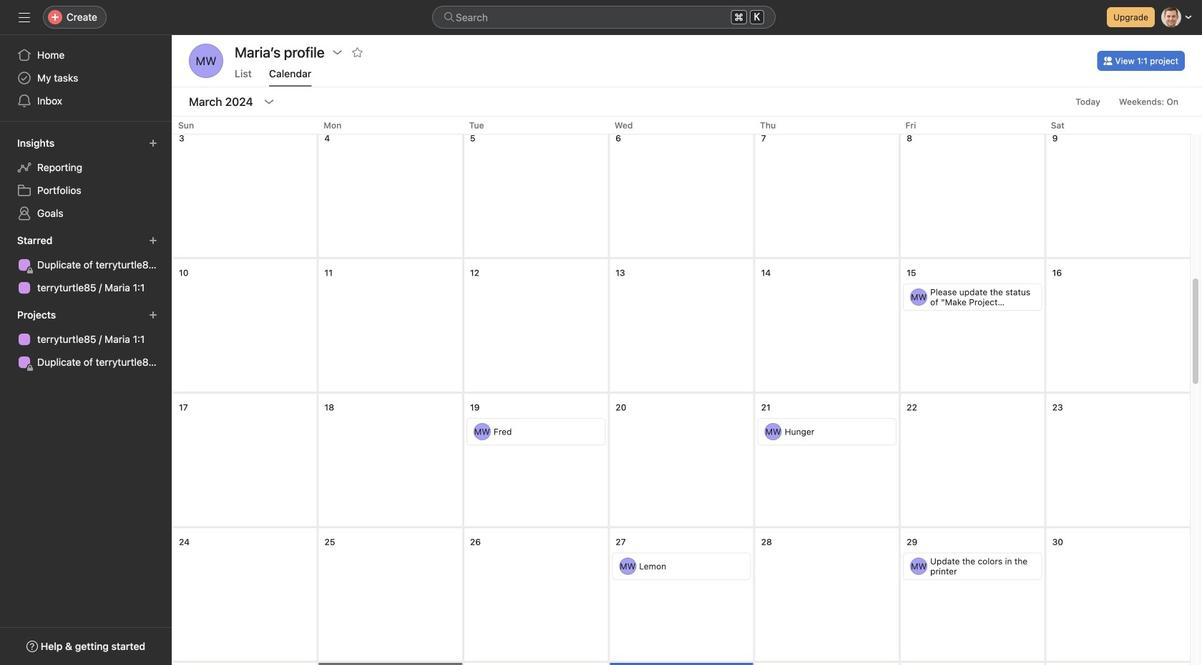 Task type: locate. For each thing, give the bounding box(es) containing it.
add items to starred image
[[149, 236, 157, 245]]

Search tasks, projects, and more text field
[[432, 6, 776, 29]]

new insights image
[[149, 139, 157, 147]]

projects element
[[0, 302, 172, 377]]

add to starred image
[[352, 47, 363, 58]]

new project or portfolio image
[[149, 311, 157, 319]]

hide sidebar image
[[19, 11, 30, 23]]

None field
[[432, 6, 776, 29]]

insights element
[[0, 130, 172, 228]]



Task type: vqa. For each thing, say whether or not it's contained in the screenshot.
report
no



Task type: describe. For each thing, give the bounding box(es) containing it.
show options image
[[332, 47, 343, 58]]

pick month image
[[263, 96, 275, 107]]

global element
[[0, 35, 172, 121]]

starred element
[[0, 228, 172, 302]]



